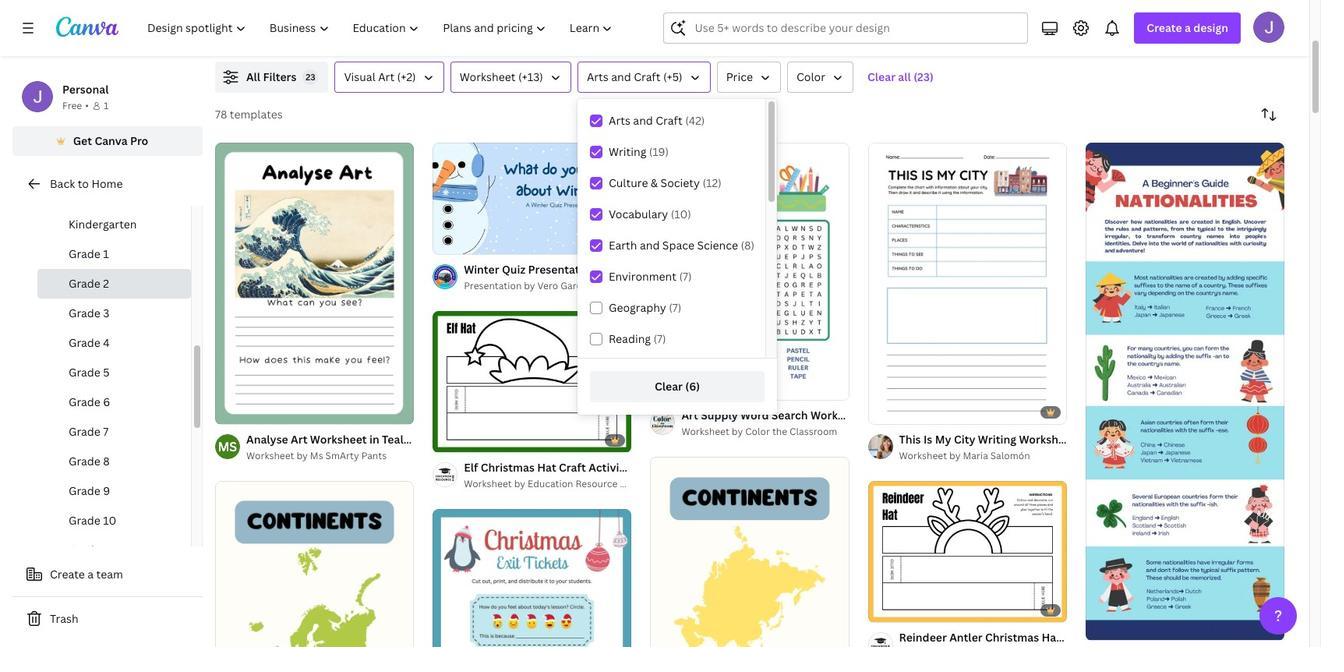 Task type: locate. For each thing, give the bounding box(es) containing it.
presentation
[[528, 262, 597, 277], [464, 279, 522, 292]]

in inside winter quiz presentation in white and blue illustrative style presentation by vero garcía
[[599, 262, 609, 277]]

0 vertical spatial craft
[[634, 69, 661, 84]]

earth
[[609, 238, 638, 253]]

5
[[103, 365, 110, 380]]

grade for grade 9
[[69, 484, 101, 498]]

and up writing (19)
[[634, 113, 653, 128]]

and right the white on the left top of page
[[645, 262, 665, 277]]

grade left 6
[[69, 395, 101, 409]]

art for analyse
[[291, 432, 308, 447]]

create down grade 11
[[50, 567, 85, 582]]

back to home link
[[12, 168, 203, 200]]

culture & society (12)
[[609, 175, 722, 190]]

craft left (+5)
[[634, 69, 661, 84]]

grade 1 link
[[37, 239, 191, 269]]

Sort by button
[[1254, 99, 1285, 130]]

0 vertical spatial a
[[1185, 20, 1192, 35]]

2
[[103, 276, 109, 291], [243, 406, 248, 417]]

grade up create a team
[[69, 543, 101, 558]]

arts inside button
[[587, 69, 609, 84]]

arts and craft (+5) button
[[578, 62, 711, 93]]

worksheet down (6)
[[682, 425, 730, 439]]

environment (7)
[[609, 269, 692, 284]]

1 right •
[[104, 99, 109, 112]]

by down city
[[950, 449, 961, 462]]

visual
[[344, 69, 376, 84]]

1 for 1 of 2
[[226, 406, 231, 417]]

1 vertical spatial clear
[[655, 379, 683, 394]]

0 horizontal spatial color
[[746, 425, 770, 439]]

worksheet by color the classroom link
[[682, 425, 850, 440]]

2 vertical spatial (7)
[[654, 331, 666, 346]]

ms smarty pants image
[[215, 434, 240, 459]]

of
[[450, 235, 459, 247], [233, 406, 241, 417]]

writing up culture
[[609, 144, 647, 159]]

color left the
[[746, 425, 770, 439]]

of for winter quiz presentation in white and blue illustrative style
[[450, 235, 459, 247]]

grade 10 link
[[37, 506, 191, 536]]

clear inside clear (6) button
[[655, 379, 683, 394]]

of left 20
[[450, 235, 459, 247]]

environment
[[609, 269, 677, 284]]

1 vertical spatial blue
[[406, 432, 430, 447]]

get
[[73, 133, 92, 148]]

style
[[755, 262, 782, 277], [464, 432, 491, 447], [1196, 432, 1224, 447]]

0 vertical spatial presentation
[[528, 262, 597, 277]]

2 grade from the top
[[69, 276, 101, 291]]

0 horizontal spatial a
[[88, 567, 94, 582]]

1 horizontal spatial in
[[599, 262, 609, 277]]

(19)
[[649, 144, 669, 159]]

city
[[954, 432, 976, 447]]

style right 'basic'
[[464, 432, 491, 447]]

6
[[103, 395, 110, 409]]

grade left 5
[[69, 365, 101, 380]]

grade for grade 11
[[69, 543, 101, 558]]

1 of 2 link
[[215, 143, 414, 424]]

grade down grade 1 at the top left of page
[[69, 276, 101, 291]]

(+5)
[[664, 69, 683, 84]]

grade left 10 at left bottom
[[69, 513, 101, 528]]

trash link
[[12, 604, 203, 635]]

grade up grade 2
[[69, 246, 101, 261]]

&
[[651, 175, 658, 190]]

1 horizontal spatial art
[[378, 69, 395, 84]]

(42)
[[686, 113, 705, 128]]

blue
[[668, 262, 692, 277], [406, 432, 430, 447]]

arts right (+13)
[[587, 69, 609, 84]]

worksheet by education resource hub
[[464, 477, 639, 491]]

reading
[[609, 331, 651, 346]]

0 vertical spatial arts
[[587, 69, 609, 84]]

1 inside the grade 1 "link"
[[103, 246, 109, 261]]

quiz
[[502, 262, 526, 277]]

1 vertical spatial of
[[233, 406, 241, 417]]

and inside button
[[612, 69, 631, 84]]

color right price button
[[797, 69, 826, 84]]

9 grade from the top
[[69, 484, 101, 498]]

1 vertical spatial presentation
[[464, 279, 522, 292]]

0 horizontal spatial clear
[[655, 379, 683, 394]]

resource
[[576, 477, 618, 491]]

analyse art worksheet in teal blue basic style image
[[215, 143, 414, 424]]

and for arts and craft (42)
[[634, 113, 653, 128]]

1 vertical spatial (7)
[[669, 300, 682, 315]]

blue down space
[[668, 262, 692, 277]]

grade left 8
[[69, 454, 101, 469]]

worksheet down "analyse" at the bottom left of page
[[246, 449, 294, 462]]

(7) for environment (7)
[[680, 269, 692, 284]]

clear all (23)
[[868, 69, 934, 84]]

8
[[103, 454, 110, 469]]

art left (+2)
[[378, 69, 395, 84]]

by left vero
[[524, 279, 536, 292]]

0 horizontal spatial writing
[[609, 144, 647, 159]]

elf christmas hat craft activity in green white simple lined style image
[[433, 311, 632, 452]]

of up ms link on the bottom left of page
[[233, 406, 241, 417]]

1 of 20
[[444, 235, 472, 247]]

1 inside 1 of 2 link
[[226, 406, 231, 417]]

and for arts and craft (+5)
[[612, 69, 631, 84]]

in left the white on the left top of page
[[599, 262, 609, 277]]

style down (8)
[[755, 262, 782, 277]]

in
[[599, 262, 609, 277], [370, 432, 380, 447]]

writing inside this is my city writing worksheet in colorful minimalist style worksheet by maria salomón
[[979, 432, 1017, 447]]

•
[[85, 99, 89, 112]]

grade left 9
[[69, 484, 101, 498]]

1 horizontal spatial arts
[[609, 113, 631, 128]]

craft for (42)
[[656, 113, 683, 128]]

writing (19)
[[609, 144, 669, 159]]

None search field
[[664, 12, 1029, 44]]

(7) for reading (7)
[[654, 331, 666, 346]]

art right "analyse" at the bottom left of page
[[291, 432, 308, 447]]

2 up 3
[[103, 276, 109, 291]]

art inside analyse art worksheet in teal blue basic style worksheet by ms smarty pants
[[291, 432, 308, 447]]

craft for (+5)
[[634, 69, 661, 84]]

craft inside button
[[634, 69, 661, 84]]

worksheet by maria salomón link
[[900, 448, 1067, 464]]

arts for arts and craft (42)
[[609, 113, 631, 128]]

visual art (+2) button
[[335, 62, 444, 93]]

1 vertical spatial writing
[[979, 432, 1017, 447]]

worksheet by color the classroom
[[682, 425, 838, 439]]

0 vertical spatial create
[[1147, 20, 1183, 35]]

garcía
[[561, 279, 590, 292]]

pre-school link
[[37, 180, 191, 210]]

grade 1
[[69, 246, 109, 261]]

create inside button
[[50, 567, 85, 582]]

colorful
[[1092, 432, 1135, 447]]

0 horizontal spatial style
[[464, 432, 491, 447]]

worksheet inside button
[[460, 69, 516, 84]]

23 filter options selected element
[[303, 69, 319, 85]]

by left the
[[732, 425, 743, 439]]

1 vertical spatial in
[[370, 432, 380, 447]]

1 of 20 link
[[433, 142, 632, 254]]

color
[[797, 69, 826, 84], [746, 425, 770, 439]]

0 vertical spatial clear
[[868, 69, 896, 84]]

1 vertical spatial a
[[88, 567, 94, 582]]

8 grade from the top
[[69, 454, 101, 469]]

(7) down earth and space science (8) on the top of page
[[680, 269, 692, 284]]

10 grade from the top
[[69, 513, 101, 528]]

in up pants
[[370, 432, 380, 447]]

grade inside 'link'
[[69, 484, 101, 498]]

0 vertical spatial of
[[450, 235, 459, 247]]

7 grade from the top
[[69, 424, 101, 439]]

23
[[306, 71, 316, 83]]

clear (6)
[[655, 379, 700, 394]]

illustrative
[[695, 262, 752, 277]]

reindeer antler christmas hat craft activity in white yellow simple lined style image
[[868, 481, 1067, 622]]

analyse art worksheet in teal blue basic style worksheet by ms smarty pants
[[246, 432, 491, 462]]

1 vertical spatial arts
[[609, 113, 631, 128]]

worksheet left (+13)
[[460, 69, 516, 84]]

worksheet (+13)
[[460, 69, 543, 84]]

geography (7)
[[609, 300, 682, 315]]

clear left all
[[868, 69, 896, 84]]

craft left (42) at top
[[656, 113, 683, 128]]

0 horizontal spatial art
[[291, 432, 308, 447]]

vero
[[538, 279, 559, 292]]

0 vertical spatial art
[[378, 69, 395, 84]]

1 vertical spatial art
[[291, 432, 308, 447]]

1 horizontal spatial color
[[797, 69, 826, 84]]

winter quiz presentation in white and blue illustrative style presentation by vero garcía
[[464, 262, 782, 292]]

and right "earth"
[[640, 238, 660, 253]]

winter quiz presentation in white and blue illustrative style image
[[433, 142, 632, 254]]

this
[[900, 432, 921, 447]]

a
[[1185, 20, 1192, 35], [88, 567, 94, 582]]

kindergarten link
[[37, 210, 191, 239]]

and
[[612, 69, 631, 84], [634, 113, 653, 128], [640, 238, 660, 253], [645, 262, 665, 277]]

clear
[[868, 69, 896, 84], [655, 379, 683, 394]]

1 left 20
[[444, 235, 448, 247]]

0 horizontal spatial 2
[[103, 276, 109, 291]]

art inside button
[[378, 69, 395, 84]]

create a design
[[1147, 20, 1229, 35]]

grade for grade 8
[[69, 454, 101, 469]]

grade 3 link
[[37, 299, 191, 328]]

6 grade from the top
[[69, 395, 101, 409]]

canva
[[95, 133, 128, 148]]

grade left 3
[[69, 306, 101, 321]]

in inside analyse art worksheet in teal blue basic style worksheet by ms smarty pants
[[370, 432, 380, 447]]

winter quiz presentation in white and blue illustrative style link
[[464, 261, 782, 278]]

create left design
[[1147, 20, 1183, 35]]

clear inside clear all (23) button
[[868, 69, 896, 84]]

0 vertical spatial color
[[797, 69, 826, 84]]

11 grade from the top
[[69, 543, 101, 558]]

4 grade from the top
[[69, 335, 101, 350]]

1 horizontal spatial clear
[[868, 69, 896, 84]]

1 grade from the top
[[69, 246, 101, 261]]

grade 9 link
[[37, 476, 191, 506]]

(7) right geography
[[669, 300, 682, 315]]

is
[[924, 432, 933, 447]]

(7)
[[680, 269, 692, 284], [669, 300, 682, 315], [654, 331, 666, 346]]

this is my city writing worksheet in colorful minimalist style image
[[868, 143, 1067, 424]]

worksheet up smarty
[[310, 432, 367, 447]]

writing up salomón
[[979, 432, 1017, 447]]

clear (6) button
[[590, 371, 765, 402]]

by left ms
[[297, 449, 308, 462]]

a inside button
[[88, 567, 94, 582]]

blue right teal
[[406, 432, 430, 447]]

1 horizontal spatial 2
[[243, 406, 248, 417]]

grade inside "link"
[[69, 246, 101, 261]]

2 up "analyse" at the bottom left of page
[[243, 406, 248, 417]]

1 horizontal spatial writing
[[979, 432, 1017, 447]]

1 horizontal spatial style
[[755, 262, 782, 277]]

grade for grade 5
[[69, 365, 101, 380]]

1 of 2
[[226, 406, 248, 417]]

of for analyse art worksheet in teal blue basic style
[[233, 406, 241, 417]]

presentation down winter
[[464, 279, 522, 292]]

create inside dropdown button
[[1147, 20, 1183, 35]]

create
[[1147, 20, 1183, 35], [50, 567, 85, 582]]

0 vertical spatial (7)
[[680, 269, 692, 284]]

grade 7 link
[[37, 417, 191, 447]]

clear left (6)
[[655, 379, 683, 394]]

style right minimalist at the right bottom of the page
[[1196, 432, 1224, 447]]

free
[[62, 99, 82, 112]]

a left design
[[1185, 20, 1192, 35]]

ms link
[[215, 434, 240, 459]]

2 horizontal spatial style
[[1196, 432, 1224, 447]]

(7) right reading
[[654, 331, 666, 346]]

a inside dropdown button
[[1185, 20, 1192, 35]]

1 down kindergarten at the left of page
[[103, 246, 109, 261]]

0 horizontal spatial arts
[[587, 69, 609, 84]]

grade left 7
[[69, 424, 101, 439]]

0 horizontal spatial create
[[50, 567, 85, 582]]

0 vertical spatial in
[[599, 262, 609, 277]]

get canva pro
[[73, 133, 148, 148]]

writing
[[609, 144, 647, 159], [979, 432, 1017, 447]]

arts up writing (19)
[[609, 113, 631, 128]]

1 horizontal spatial a
[[1185, 20, 1192, 35]]

1 horizontal spatial of
[[450, 235, 459, 247]]

by inside winter quiz presentation in white and blue illustrative style presentation by vero garcía
[[524, 279, 536, 292]]

style inside this is my city writing worksheet in colorful minimalist style worksheet by maria salomón
[[1196, 432, 1224, 447]]

a for design
[[1185, 20, 1192, 35]]

and left (+5)
[[612, 69, 631, 84]]

0 vertical spatial 2
[[103, 276, 109, 291]]

grade 4
[[69, 335, 110, 350]]

0 vertical spatial blue
[[668, 262, 692, 277]]

by left education
[[514, 477, 526, 491]]

grade for grade 3
[[69, 306, 101, 321]]

1 horizontal spatial blue
[[668, 262, 692, 277]]

0 horizontal spatial blue
[[406, 432, 430, 447]]

home
[[92, 176, 123, 191]]

a left team on the bottom of the page
[[88, 567, 94, 582]]

Search search field
[[695, 13, 1019, 43]]

grade left 4
[[69, 335, 101, 350]]

1 vertical spatial create
[[50, 567, 85, 582]]

0 horizontal spatial of
[[233, 406, 241, 417]]

1 inside 1 of 20 link
[[444, 235, 448, 247]]

3 grade from the top
[[69, 306, 101, 321]]

1 vertical spatial craft
[[656, 113, 683, 128]]

grade for grade 7
[[69, 424, 101, 439]]

1 horizontal spatial create
[[1147, 20, 1183, 35]]

1 up ms link on the bottom left of page
[[226, 406, 231, 417]]

5 grade from the top
[[69, 365, 101, 380]]

by inside analyse art worksheet in teal blue basic style worksheet by ms smarty pants
[[297, 449, 308, 462]]

presentation up garcía at the left top of the page
[[528, 262, 597, 277]]

0 horizontal spatial in
[[370, 432, 380, 447]]



Task type: describe. For each thing, give the bounding box(es) containing it.
78 templates
[[215, 107, 283, 122]]

nationalities infographic in white blue cute fun style image
[[1086, 143, 1285, 640]]

free •
[[62, 99, 89, 112]]

and inside winter quiz presentation in white and blue illustrative style presentation by vero garcía
[[645, 262, 665, 277]]

1 for 1 of 20
[[444, 235, 448, 247]]

all
[[246, 69, 261, 84]]

pre-
[[69, 187, 90, 202]]

grade 8 link
[[37, 447, 191, 476]]

christmas exit tickets template in turquoise red festive style image
[[433, 509, 632, 647]]

teal
[[382, 432, 404, 447]]

(+13)
[[519, 69, 543, 84]]

0 vertical spatial writing
[[609, 144, 647, 159]]

11
[[103, 543, 115, 558]]

personal
[[62, 82, 109, 97]]

back to home
[[50, 176, 123, 191]]

blue inside analyse art worksheet in teal blue basic style worksheet by ms smarty pants
[[406, 432, 430, 447]]

clear all (23) button
[[860, 62, 942, 93]]

7
[[103, 424, 109, 439]]

grade 6 link
[[37, 388, 191, 417]]

(10)
[[671, 207, 692, 221]]

(+2)
[[397, 69, 416, 84]]

color inside "button"
[[797, 69, 826, 84]]

grade 8
[[69, 454, 110, 469]]

grade for grade 1
[[69, 246, 101, 261]]

continents world europe document in green blue white illustrative style image
[[215, 481, 414, 647]]

grade 5
[[69, 365, 110, 380]]

in
[[1079, 432, 1089, 447]]

hub
[[620, 477, 639, 491]]

worksheet left in at the bottom of the page
[[1020, 432, 1076, 447]]

presentation by vero garcía link
[[464, 278, 632, 294]]

grade 11
[[69, 543, 115, 558]]

worksheet down the is
[[900, 449, 948, 462]]

style inside winter quiz presentation in white and blue illustrative style presentation by vero garcía
[[755, 262, 782, 277]]

arts and craft (+5)
[[587, 69, 683, 84]]

grade 11 link
[[37, 536, 191, 565]]

templates
[[230, 107, 283, 122]]

in for teal
[[370, 432, 380, 447]]

(8)
[[741, 238, 755, 253]]

grade for grade 10
[[69, 513, 101, 528]]

create for create a design
[[1147, 20, 1183, 35]]

art for visual
[[378, 69, 395, 84]]

minimalist
[[1138, 432, 1194, 447]]

create for create a team
[[50, 567, 85, 582]]

clear for clear (6)
[[655, 379, 683, 394]]

art supply word search worksheet in red green illustrated style image
[[651, 143, 850, 400]]

create a design button
[[1135, 12, 1242, 44]]

culture
[[609, 175, 648, 190]]

worksheet by ms smarty pants link
[[246, 448, 414, 464]]

grade for grade 2
[[69, 276, 101, 291]]

(23)
[[914, 69, 934, 84]]

grade for grade 4
[[69, 335, 101, 350]]

vocabulary
[[609, 207, 669, 221]]

grade 6
[[69, 395, 110, 409]]

top level navigation element
[[137, 12, 627, 44]]

and for earth and space science (8)
[[640, 238, 660, 253]]

classroom
[[790, 425, 838, 439]]

create a team
[[50, 567, 123, 582]]

create a team button
[[12, 559, 203, 590]]

4
[[103, 335, 110, 350]]

blue inside winter quiz presentation in white and blue illustrative style presentation by vero garcía
[[668, 262, 692, 277]]

get canva pro button
[[12, 126, 203, 156]]

filters
[[263, 69, 297, 84]]

analyse
[[246, 432, 288, 447]]

vocabulary (10)
[[609, 207, 692, 221]]

the
[[773, 425, 788, 439]]

clear for clear all (23)
[[868, 69, 896, 84]]

style inside analyse art worksheet in teal blue basic style worksheet by ms smarty pants
[[464, 432, 491, 447]]

geography
[[609, 300, 667, 315]]

worksheet left education
[[464, 477, 512, 491]]

1 vertical spatial color
[[746, 425, 770, 439]]

ms
[[310, 449, 323, 462]]

this is my city writing worksheet in colorful minimalist style link
[[900, 431, 1224, 448]]

continents world asia document in yellow blue white illustrative style image
[[651, 457, 850, 647]]

earth and space science (8)
[[609, 238, 755, 253]]

20
[[461, 235, 472, 247]]

science
[[698, 238, 739, 253]]

by inside this is my city writing worksheet in colorful minimalist style worksheet by maria salomón
[[950, 449, 961, 462]]

all
[[899, 69, 912, 84]]

9
[[103, 484, 110, 498]]

jacob simon image
[[1254, 12, 1285, 43]]

space
[[663, 238, 695, 253]]

1 for 1
[[104, 99, 109, 112]]

(7) for geography (7)
[[669, 300, 682, 315]]

10
[[103, 513, 116, 528]]

(6)
[[686, 379, 700, 394]]

ms smarty pants element
[[215, 434, 240, 459]]

0 horizontal spatial presentation
[[464, 279, 522, 292]]

1 vertical spatial 2
[[243, 406, 248, 417]]

a for team
[[88, 567, 94, 582]]

(12)
[[703, 175, 722, 190]]

arts and craft (42)
[[609, 113, 705, 128]]

arts for arts and craft (+5)
[[587, 69, 609, 84]]

in for white
[[599, 262, 609, 277]]

78
[[215, 107, 227, 122]]

to
[[78, 176, 89, 191]]

salomón
[[991, 449, 1031, 462]]

all filters
[[246, 69, 297, 84]]

pants
[[362, 449, 387, 462]]

1 horizontal spatial presentation
[[528, 262, 597, 277]]

grade 10
[[69, 513, 116, 528]]

grade 3
[[69, 306, 110, 321]]

grade for grade 6
[[69, 395, 101, 409]]

reading (7)
[[609, 331, 666, 346]]

my
[[936, 432, 952, 447]]

grade 9
[[69, 484, 110, 498]]

maria
[[963, 449, 989, 462]]

grade 7
[[69, 424, 109, 439]]

price
[[727, 69, 753, 84]]

pro
[[130, 133, 148, 148]]

grade 2
[[69, 276, 109, 291]]

education
[[528, 477, 574, 491]]

trash
[[50, 611, 78, 626]]



Task type: vqa. For each thing, say whether or not it's contained in the screenshot.


